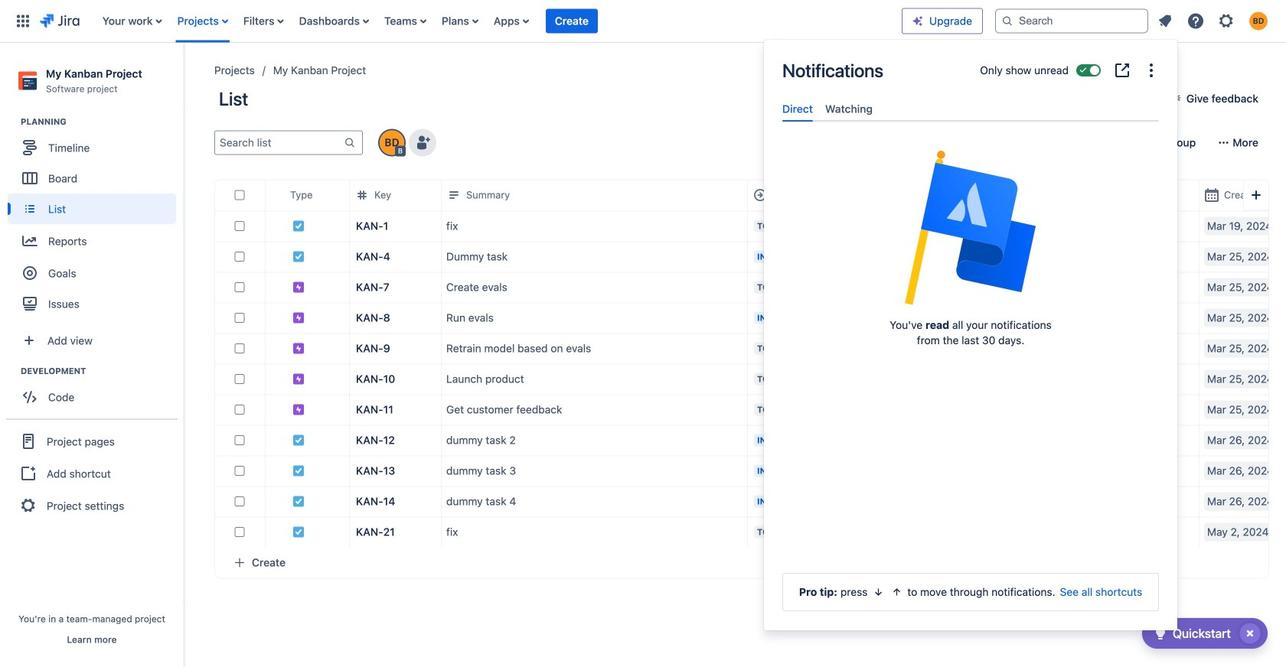 Task type: vqa. For each thing, say whether or not it's contained in the screenshot.
Dismiss Quickstart image
yes



Task type: describe. For each thing, give the bounding box(es) containing it.
1 task image from the top
[[292, 220, 305, 232]]

sidebar navigation image
[[167, 61, 201, 92]]

more image
[[1142, 61, 1161, 80]]

settings image
[[1217, 12, 1236, 30]]

4 epic image from the top
[[292, 373, 305, 385]]

2 task image from the top
[[292, 434, 305, 447]]

3 task image from the top
[[292, 526, 305, 538]]

appswitcher icon image
[[14, 12, 32, 30]]

1 epic image from the top
[[292, 281, 305, 293]]

notifications image
[[1156, 12, 1174, 30]]

heading for group associated with planning image at left
[[21, 116, 183, 128]]

goal image
[[23, 267, 37, 280]]

2 vertical spatial group
[[6, 419, 178, 528]]

Search field
[[995, 9, 1148, 33]]

primary element
[[9, 0, 902, 42]]



Task type: locate. For each thing, give the bounding box(es) containing it.
open notifications in a new tab image
[[1113, 61, 1131, 80]]

0 vertical spatial task image
[[292, 220, 305, 232]]

list
[[95, 0, 902, 42], [1151, 7, 1277, 35]]

your profile and settings image
[[1249, 12, 1268, 30]]

1 task image from the top
[[292, 251, 305, 263]]

search image
[[1001, 15, 1014, 27]]

dismiss quickstart image
[[1238, 622, 1262, 646]]

0 horizontal spatial list
[[95, 0, 902, 42]]

3 task image from the top
[[292, 496, 305, 508]]

group
[[8, 116, 183, 324], [8, 365, 183, 417], [6, 419, 178, 528]]

sidebar element
[[0, 43, 184, 668]]

arrow up image
[[891, 586, 903, 599]]

None search field
[[995, 9, 1148, 33]]

jira image
[[40, 12, 79, 30], [40, 12, 79, 30]]

1 horizontal spatial list
[[1151, 7, 1277, 35]]

1 vertical spatial group
[[8, 365, 183, 417]]

1 vertical spatial task image
[[292, 465, 305, 477]]

1 vertical spatial task image
[[292, 434, 305, 447]]

help image
[[1187, 12, 1205, 30]]

0 vertical spatial heading
[[21, 116, 183, 128]]

5 epic image from the top
[[292, 404, 305, 416]]

1 heading from the top
[[21, 116, 183, 128]]

list item
[[546, 0, 598, 42]]

2 heading from the top
[[21, 365, 183, 378]]

tab list
[[776, 96, 1165, 122]]

group for development "image"
[[8, 365, 183, 417]]

cell
[[839, 364, 977, 394], [977, 364, 1069, 394], [839, 394, 977, 425], [977, 394, 1069, 425], [977, 425, 1069, 456], [839, 456, 977, 486], [977, 456, 1069, 486], [977, 486, 1069, 517], [839, 517, 977, 548], [977, 517, 1069, 548]]

2 task image from the top
[[292, 465, 305, 477]]

heading for development "image" group
[[21, 365, 183, 378]]

development image
[[2, 362, 21, 381]]

3 epic image from the top
[[292, 342, 305, 355]]

Search list field
[[215, 132, 344, 153]]

0 vertical spatial group
[[8, 116, 183, 324]]

dialog
[[764, 40, 1177, 631]]

heading
[[21, 116, 183, 128], [21, 365, 183, 378]]

planning image
[[2, 113, 21, 131]]

2 epic image from the top
[[292, 312, 305, 324]]

epic image
[[292, 281, 305, 293], [292, 312, 305, 324], [292, 342, 305, 355], [292, 373, 305, 385], [292, 404, 305, 416]]

2 vertical spatial task image
[[292, 526, 305, 538]]

table
[[215, 180, 1286, 548]]

banner
[[0, 0, 1286, 43]]

arrow down image
[[872, 586, 884, 599]]

0 vertical spatial task image
[[292, 251, 305, 263]]

task image
[[292, 251, 305, 263], [292, 434, 305, 447], [292, 496, 305, 508]]

task image
[[292, 220, 305, 232], [292, 465, 305, 477], [292, 526, 305, 538]]

group for planning image at left
[[8, 116, 183, 324]]

2 vertical spatial task image
[[292, 496, 305, 508]]

1 vertical spatial heading
[[21, 365, 183, 378]]



